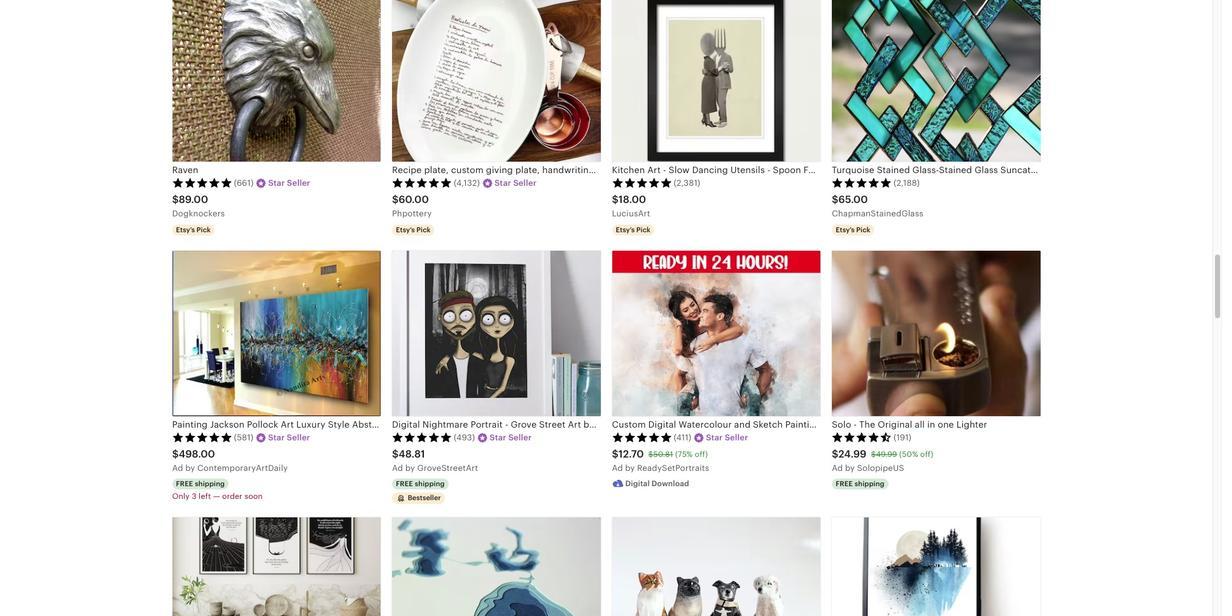 Task type: locate. For each thing, give the bounding box(es) containing it.
free up bestseller
[[396, 480, 413, 487]]

0 horizontal spatial portrait
[[471, 419, 503, 430]]

5 out of 5 stars image up 60.00
[[392, 178, 452, 188]]

0 horizontal spatial digital
[[392, 419, 420, 430]]

free for solo
[[836, 480, 853, 487]]

1 horizontal spatial off)
[[920, 450, 933, 459]]

etsy's pick down phpottery
[[396, 226, 431, 233]]

modern
[[830, 165, 864, 175]]

minneapolis chain of lakes - original 8 x 10 papercut art image
[[392, 517, 601, 616]]

3 pick from the left
[[636, 226, 650, 233]]

2 portrait from the left
[[702, 419, 734, 430]]

free down 24.99
[[836, 480, 853, 487]]

d
[[178, 463, 183, 473], [398, 463, 403, 473], [618, 463, 623, 473], [837, 463, 843, 473]]

$ 18.00 luciusart
[[612, 194, 650, 218]]

y inside $ 24.99 $ 49.99 (50% off) a d b y solopipeus
[[850, 463, 855, 473]]

5 out of 5 stars image up 498.00
[[172, 432, 232, 443]]

5 out of 5 stars image up '18.00'
[[612, 178, 672, 188]]

$ inside $ 18.00 luciusart
[[612, 194, 619, 206]]

digital up 48.81
[[392, 419, 420, 430]]

etsy's
[[176, 226, 195, 233], [396, 226, 415, 233], [616, 226, 635, 233], [836, 226, 855, 233]]

b down 48.81
[[405, 463, 411, 473]]

2 horizontal spatial shipping
[[855, 480, 885, 487]]

1 etsy's from the left
[[176, 226, 195, 233]]

pick for 60.00
[[416, 226, 431, 233]]

2 off) from the left
[[920, 450, 933, 459]]

portrait
[[471, 419, 503, 430], [702, 419, 734, 430]]

slow
[[669, 165, 690, 175]]

fork
[[804, 165, 822, 175]]

pick for 18.00
[[636, 226, 650, 233]]

carla
[[597, 419, 619, 430]]

a down carla
[[612, 463, 618, 473]]

seller down grove
[[508, 433, 532, 443]]

d inside $ 48.81 a d b y grovestreetart
[[398, 463, 403, 473]]

2 shipping from the left
[[415, 480, 445, 487]]

0 horizontal spatial off)
[[695, 450, 708, 459]]

$ for 65.00
[[832, 194, 838, 206]]

turquoise stained glass-stained glass suncatcher-stained glass mobile-turquoise suncatcher-turquoise image
[[832, 0, 1040, 162]]

custom digital watercolour and sketch painting, graphic edit, personalised gift , portrait from photo, anniversary gift, photo gifts image
[[612, 251, 820, 416]]

a down 4.5 out of 5 stars 'image'
[[832, 463, 838, 473]]

$ inside the $ 65.00 chapmanstainedglass
[[832, 194, 838, 206]]

2 etsy's from the left
[[396, 226, 415, 233]]

1 horizontal spatial free
[[396, 480, 413, 487]]

etsy's down dogknockers
[[176, 226, 195, 233]]

1 horizontal spatial portrait
[[702, 419, 734, 430]]

1 d from the left
[[178, 463, 183, 473]]

1 horizontal spatial digital
[[625, 479, 650, 488]]

star right (4,132)
[[494, 178, 511, 188]]

star seller
[[268, 178, 310, 188], [494, 178, 537, 188], [268, 433, 310, 443], [490, 433, 532, 443], [706, 433, 748, 443]]

seller right the (411)
[[725, 433, 748, 443]]

free shipping only 3 left — order soon
[[172, 480, 263, 501]]

street
[[539, 419, 566, 430]]

shipping inside free shipping only 3 left — order soon
[[195, 480, 225, 487]]

2 pick from the left
[[416, 226, 431, 233]]

y down 498.00
[[191, 463, 195, 473]]

a inside $ 48.81 a d b y grovestreetart
[[392, 463, 398, 473]]

y down 48.81
[[410, 463, 415, 473]]

3 free from the left
[[836, 480, 853, 487]]

2 etsy's pick from the left
[[396, 226, 431, 233]]

48.81
[[399, 448, 425, 460]]

only
[[172, 492, 190, 501]]

2 horizontal spatial free
[[836, 480, 853, 487]]

y down "12.70"
[[630, 463, 635, 473]]

3 etsy's pick from the left
[[616, 226, 650, 233]]

pick
[[197, 226, 211, 233], [416, 226, 431, 233], [636, 226, 650, 233], [856, 226, 870, 233]]

a left grovestreetart
[[392, 463, 398, 473]]

5 out of 5 stars image for 89.00
[[172, 178, 232, 188]]

portrait up the (493)
[[471, 419, 503, 430]]

seller for 60.00
[[513, 178, 537, 188]]

1 a from the left
[[172, 463, 178, 473]]

star seller right (4,132)
[[494, 178, 537, 188]]

(2,188)
[[894, 178, 920, 188]]

free shipping for nightmare
[[396, 480, 445, 487]]

a inside $ 498.00 a d b y contemporaryartdaily
[[172, 463, 178, 473]]

0 horizontal spatial shipping
[[195, 480, 225, 487]]

etsy's for 60.00
[[396, 226, 415, 233]]

solo - the original all in one lighter
[[832, 419, 987, 430]]

star seller down grove
[[490, 433, 532, 443]]

seller for 498.00
[[287, 433, 310, 443]]

pick for 89.00
[[197, 226, 211, 233]]

kitchen
[[612, 165, 645, 175], [866, 165, 899, 175]]

5 out of 5 stars image for 498.00
[[172, 432, 232, 443]]

5 out of 5 stars image for 48.81
[[392, 432, 452, 443]]

$ inside $ 89.00 dogknockers
[[172, 194, 179, 206]]

y down 24.99
[[850, 463, 855, 473]]

5 out of 5 stars image up 65.00 at the right top of the page
[[832, 178, 892, 188]]

8x10
[[923, 165, 943, 175]]

0 horizontal spatial free
[[176, 480, 193, 487]]

b down 498.00
[[185, 463, 191, 473]]

shipping for digital
[[415, 480, 445, 487]]

etsy's down 65.00 at the right top of the page
[[836, 226, 855, 233]]

seller
[[287, 178, 310, 188], [513, 178, 537, 188], [287, 433, 310, 443], [508, 433, 532, 443], [725, 433, 748, 443]]

off)
[[695, 450, 708, 459], [920, 450, 933, 459]]

1 kitchen from the left
[[612, 165, 645, 175]]

2 a from the left
[[392, 463, 398, 473]]

1 free from the left
[[176, 480, 193, 487]]

b inside $ 12.70 $ 50.81 (75% off) a d b y readysetportraits
[[625, 463, 631, 473]]

4 d from the left
[[837, 463, 843, 473]]

order
[[222, 492, 242, 501]]

5 out of 5 stars image
[[172, 178, 232, 188], [392, 178, 452, 188], [612, 178, 672, 188], [832, 178, 892, 188], [172, 432, 232, 443], [392, 432, 452, 443], [612, 432, 672, 443]]

off) inside $ 24.99 $ 49.99 (50% off) a d b y solopipeus
[[920, 450, 933, 459]]

1 horizontal spatial shipping
[[415, 480, 445, 487]]

2 free shipping from the left
[[836, 480, 885, 487]]

art
[[647, 165, 661, 175], [902, 165, 915, 175], [568, 419, 581, 430]]

(493)
[[454, 433, 475, 443]]

left
[[199, 492, 211, 501]]

1 pick from the left
[[197, 226, 211, 233]]

3 a from the left
[[612, 463, 618, 473]]

$ inside $ 498.00 a d b y contemporaryartdaily
[[172, 448, 179, 460]]

(411)
[[674, 433, 691, 443]]

(2,381)
[[674, 178, 700, 188]]

4 pick from the left
[[856, 226, 870, 233]]

3 y from the left
[[630, 463, 635, 473]]

star seller for 48.81
[[490, 433, 532, 443]]

free shipping up bestseller
[[396, 480, 445, 487]]

$
[[172, 194, 179, 206], [392, 194, 399, 206], [612, 194, 619, 206], [832, 194, 838, 206], [172, 448, 179, 460], [392, 448, 399, 460], [612, 448, 619, 460], [832, 448, 838, 460], [648, 450, 653, 459], [871, 450, 876, 459]]

d down 24.99
[[837, 463, 843, 473]]

pick down phpottery
[[416, 226, 431, 233]]

4 a from the left
[[832, 463, 838, 473]]

4 b from the left
[[845, 463, 850, 473]]

1 y from the left
[[191, 463, 195, 473]]

all
[[915, 419, 925, 430]]

d down 498.00
[[178, 463, 183, 473]]

download
[[652, 479, 689, 488]]

star right (581)
[[268, 433, 285, 443]]

nightmare
[[422, 419, 468, 430]]

shipping down solopipeus
[[855, 480, 885, 487]]

- left 8x10
[[917, 165, 920, 175]]

1 vertical spatial digital
[[625, 479, 650, 488]]

1 off) from the left
[[695, 450, 708, 459]]

digital download
[[625, 479, 689, 488]]

-
[[663, 165, 666, 175], [767, 165, 770, 175], [825, 165, 828, 175], [917, 165, 920, 175], [505, 419, 508, 430], [622, 419, 625, 430], [854, 419, 857, 430]]

digital nightmare portrait - grove street art by carla - tim burton style portrait
[[392, 419, 734, 430]]

12.70
[[619, 448, 644, 460]]

free shipping
[[396, 480, 445, 487], [836, 480, 885, 487]]

2 free from the left
[[396, 480, 413, 487]]

d inside $ 12.70 $ 50.81 (75% off) a d b y readysetportraits
[[618, 463, 623, 473]]

1 free shipping from the left
[[396, 480, 445, 487]]

kitchen up (2,188)
[[866, 165, 899, 175]]

a
[[172, 463, 178, 473], [392, 463, 398, 473], [612, 463, 618, 473], [832, 463, 838, 473]]

3 d from the left
[[618, 463, 623, 473]]

art up (2,188)
[[902, 165, 915, 175]]

$ for 18.00
[[612, 194, 619, 206]]

free for digital
[[396, 480, 413, 487]]

y inside $ 12.70 $ 50.81 (75% off) a d b y readysetportraits
[[630, 463, 635, 473]]

contemporaryartdaily
[[197, 463, 288, 473]]

off) right "(75%"
[[695, 450, 708, 459]]

4 etsy's pick from the left
[[836, 226, 870, 233]]

digital down "12.70"
[[625, 479, 650, 488]]

free shipping down solopipeus
[[836, 480, 885, 487]]

seller right (581)
[[287, 433, 310, 443]]

4 etsy's from the left
[[836, 226, 855, 233]]

2 kitchen from the left
[[866, 165, 899, 175]]

2 y from the left
[[410, 463, 415, 473]]

etsy's down phpottery
[[396, 226, 415, 233]]

kitchen art - slow dancing utensils - spoon fork -  modern kitchen art - 8x10 print
[[612, 165, 966, 175]]

pick down dogknockers
[[197, 226, 211, 233]]

etsy's down 'luciusart'
[[616, 226, 635, 233]]

etsy's pick
[[176, 226, 211, 233], [396, 226, 431, 233], [616, 226, 650, 233], [836, 226, 870, 233]]

498.00
[[179, 448, 215, 460]]

etsy's pick down 'chapmanstainedglass'
[[836, 226, 870, 233]]

b down "12.70"
[[625, 463, 631, 473]]

d inside $ 24.99 $ 49.99 (50% off) a d b y solopipeus
[[837, 463, 843, 473]]

5 out of 5 stars image for 60.00
[[392, 178, 452, 188]]

d down "12.70"
[[618, 463, 623, 473]]

star right the (493)
[[490, 433, 506, 443]]

$ inside $ 48.81 a d b y grovestreetart
[[392, 448, 399, 460]]

a inside $ 12.70 $ 50.81 (75% off) a d b y readysetportraits
[[612, 463, 618, 473]]

star right (661)
[[268, 178, 285, 188]]

the
[[859, 419, 875, 430]]

star seller right the (411)
[[706, 433, 748, 443]]

2 d from the left
[[398, 463, 403, 473]]

phpottery
[[392, 209, 432, 218]]

raven image
[[172, 0, 381, 162]]

shipping up bestseller
[[415, 480, 445, 487]]

custom pet figurine or ornament | custom cat | custom dog | custom small pet | gift for pet lovers image
[[612, 517, 820, 616]]

art left by
[[568, 419, 581, 430]]

off) right (50%
[[920, 450, 933, 459]]

star seller right (661)
[[268, 178, 310, 188]]

pick down 'chapmanstainedglass'
[[856, 226, 870, 233]]

etsy's pick down dogknockers
[[176, 226, 211, 233]]

3 etsy's from the left
[[616, 226, 635, 233]]

y
[[191, 463, 195, 473], [410, 463, 415, 473], [630, 463, 635, 473], [850, 463, 855, 473]]

star
[[268, 178, 285, 188], [494, 178, 511, 188], [268, 433, 285, 443], [490, 433, 506, 443], [706, 433, 723, 443]]

0 horizontal spatial free shipping
[[396, 480, 445, 487]]

89.00
[[179, 194, 208, 206]]

d down 48.81
[[398, 463, 403, 473]]

18.00
[[619, 194, 646, 206]]

- left the the
[[854, 419, 857, 430]]

1 horizontal spatial kitchen
[[866, 165, 899, 175]]

1 horizontal spatial free shipping
[[836, 480, 885, 487]]

free up 'only'
[[176, 480, 193, 487]]

portrait right style
[[702, 419, 734, 430]]

seller right (4,132)
[[513, 178, 537, 188]]

5 out of 5 stars image up 89.00
[[172, 178, 232, 188]]

0 horizontal spatial art
[[568, 419, 581, 430]]

off) inside $ 12.70 $ 50.81 (75% off) a d b y readysetportraits
[[695, 450, 708, 459]]

seller right (661)
[[287, 178, 310, 188]]

utensils
[[730, 165, 765, 175]]

1 b from the left
[[185, 463, 191, 473]]

pick down 'luciusart'
[[636, 226, 650, 233]]

etsy's for 18.00
[[616, 226, 635, 233]]

$ inside $ 60.00 phpottery
[[392, 194, 399, 206]]

grove
[[511, 419, 537, 430]]

digital
[[392, 419, 420, 430], [625, 479, 650, 488]]

4 y from the left
[[850, 463, 855, 473]]

shipping up left
[[195, 480, 225, 487]]

3 shipping from the left
[[855, 480, 885, 487]]

$ for 12.70
[[612, 448, 619, 460]]

grovestreetart
[[417, 463, 478, 473]]

- left spoon
[[767, 165, 770, 175]]

(661)
[[234, 178, 254, 188]]

star right the (411)
[[706, 433, 723, 443]]

b
[[185, 463, 191, 473], [405, 463, 411, 473], [625, 463, 631, 473], [845, 463, 850, 473]]

raven
[[172, 165, 198, 175]]

0 horizontal spatial kitchen
[[612, 165, 645, 175]]

kitchen up '18.00'
[[612, 165, 645, 175]]

star seller right (581)
[[268, 433, 310, 443]]

shipping
[[195, 480, 225, 487], [415, 480, 445, 487], [855, 480, 885, 487]]

etsy's pick down 'luciusart'
[[616, 226, 650, 233]]

etsy's pick for 65.00
[[836, 226, 870, 233]]

3
[[192, 492, 197, 501]]

5 out of 5 stars image up 48.81
[[392, 432, 452, 443]]

painting jackson pollock art luxury style abstract wall art 72" original oil painting on canvas blue teal acrylic wall art decor by nandita image
[[172, 251, 381, 416]]

3 b from the left
[[625, 463, 631, 473]]

b down 24.99
[[845, 463, 850, 473]]

art left slow
[[647, 165, 661, 175]]

solo - the original all in one lighter image
[[832, 251, 1040, 416]]

1 etsy's pick from the left
[[176, 226, 211, 233]]

0 vertical spatial digital
[[392, 419, 420, 430]]

1 shipping from the left
[[195, 480, 225, 487]]

a up 'only'
[[172, 463, 178, 473]]

$ for 60.00
[[392, 194, 399, 206]]

1 horizontal spatial art
[[647, 165, 661, 175]]

2 b from the left
[[405, 463, 411, 473]]

free
[[176, 480, 193, 487], [396, 480, 413, 487], [836, 480, 853, 487]]



Task type: vqa. For each thing, say whether or not it's contained in the screenshot.
miu
no



Task type: describe. For each thing, give the bounding box(es) containing it.
5 out of 5 stars image for 18.00
[[612, 178, 672, 188]]

$ 12.70 $ 50.81 (75% off) a d b y readysetportraits
[[612, 448, 709, 473]]

(581)
[[234, 433, 253, 443]]

etsy's pick for 18.00
[[616, 226, 650, 233]]

luciusart
[[612, 209, 650, 218]]

readysetportraits
[[637, 463, 709, 473]]

off) for 12.70
[[695, 450, 708, 459]]

- left slow
[[663, 165, 666, 175]]

- left tim
[[622, 419, 625, 430]]

etsy's pick for 89.00
[[176, 226, 211, 233]]

2 horizontal spatial art
[[902, 165, 915, 175]]

solo
[[832, 419, 851, 430]]

$ for 48.81
[[392, 448, 399, 460]]

print
[[946, 165, 966, 175]]

digital nightmare portrait - grove street art by carla - tim burton style portrait image
[[392, 251, 601, 416]]

bestseller
[[408, 494, 441, 501]]

y inside $ 48.81 a d b y grovestreetart
[[410, 463, 415, 473]]

$ 498.00 a d b y contemporaryartdaily
[[172, 448, 288, 473]]

etsy's for 65.00
[[836, 226, 855, 233]]

spoon
[[773, 165, 801, 175]]

a inside $ 24.99 $ 49.99 (50% off) a d b y solopipeus
[[832, 463, 838, 473]]

star for 89.00
[[268, 178, 285, 188]]

(50%
[[899, 450, 918, 459]]

star for 498.00
[[268, 433, 285, 443]]

y inside $ 498.00 a d b y contemporaryartdaily
[[191, 463, 195, 473]]

in
[[927, 419, 935, 430]]

digital for digital nightmare portrait - grove street art by carla - tim burton style portrait
[[392, 419, 420, 430]]

$ 60.00 phpottery
[[392, 194, 432, 218]]

one
[[938, 419, 954, 430]]

- right fork
[[825, 165, 828, 175]]

chapmanstainedglass
[[832, 209, 923, 218]]

d inside $ 498.00 a d b y contemporaryartdaily
[[178, 463, 183, 473]]

65.00
[[838, 194, 868, 206]]

dancing
[[692, 165, 728, 175]]

seller for 89.00
[[287, 178, 310, 188]]

$ 24.99 $ 49.99 (50% off) a d b y solopipeus
[[832, 448, 933, 473]]

5 out of 5 stars image for 65.00
[[832, 178, 892, 188]]

by
[[584, 419, 594, 430]]

burton
[[646, 419, 675, 430]]

lighter
[[956, 419, 987, 430]]

$ 48.81 a d b y grovestreetart
[[392, 448, 478, 473]]

star seller for 498.00
[[268, 433, 310, 443]]

1 portrait from the left
[[471, 419, 503, 430]]

kitchen art - slow dancing utensils - spoon fork -  modern kitchen art - 8x10 print image
[[612, 0, 820, 162]]

$ for 24.99
[[832, 448, 838, 460]]

star seller for 60.00
[[494, 178, 537, 188]]

star for 60.00
[[494, 178, 511, 188]]

solopipeus
[[857, 463, 904, 473]]

49.99
[[876, 450, 897, 459]]

free shipping for -
[[836, 480, 885, 487]]

$ for 89.00
[[172, 194, 179, 206]]

$ 65.00 chapmanstainedglass
[[832, 194, 923, 218]]

etsy's for 89.00
[[176, 226, 195, 233]]

$ 89.00 dogknockers
[[172, 194, 225, 218]]

$ for 498.00
[[172, 448, 179, 460]]

b inside $ 498.00 a d b y contemporaryartdaily
[[185, 463, 191, 473]]

seller for 48.81
[[508, 433, 532, 443]]

your choice set of three 11x14 literary prints wall art, living room art print, book lover gift for bibliophile image
[[172, 517, 381, 616]]

pick for 65.00
[[856, 226, 870, 233]]

star for 48.81
[[490, 433, 506, 443]]

free inside free shipping only 3 left — order soon
[[176, 480, 193, 487]]

blue mountain wall art, art prints, watercolor, poster, nature print, landscape print, home wall decor, forest art, mountain print, wall art image
[[832, 517, 1040, 616]]

recipe plate, custom giving plate, handwriting on plate, family gift for everyone, family heirloom, holiday gift for him, memorial gift image
[[392, 0, 601, 162]]

digital for digital download
[[625, 479, 650, 488]]

soon
[[244, 492, 263, 501]]

tim
[[627, 419, 643, 430]]

etsy's pick for 60.00
[[396, 226, 431, 233]]

5 out of 5 stars image down tim
[[612, 432, 672, 443]]

style
[[677, 419, 699, 430]]

off) for 24.99
[[920, 450, 933, 459]]

original
[[878, 419, 912, 430]]

(191)
[[894, 433, 911, 443]]

b inside $ 48.81 a d b y grovestreetart
[[405, 463, 411, 473]]

- left grove
[[505, 419, 508, 430]]

4.5 out of 5 stars image
[[832, 432, 892, 443]]

dogknockers
[[172, 209, 225, 218]]

(75%
[[675, 450, 693, 459]]

b inside $ 24.99 $ 49.99 (50% off) a d b y solopipeus
[[845, 463, 850, 473]]

24.99
[[838, 448, 867, 460]]

—
[[213, 492, 220, 501]]

(4,132)
[[454, 178, 480, 188]]

star seller for 89.00
[[268, 178, 310, 188]]

shipping for solo
[[855, 480, 885, 487]]

60.00
[[399, 194, 429, 206]]

50.81
[[653, 450, 673, 459]]



